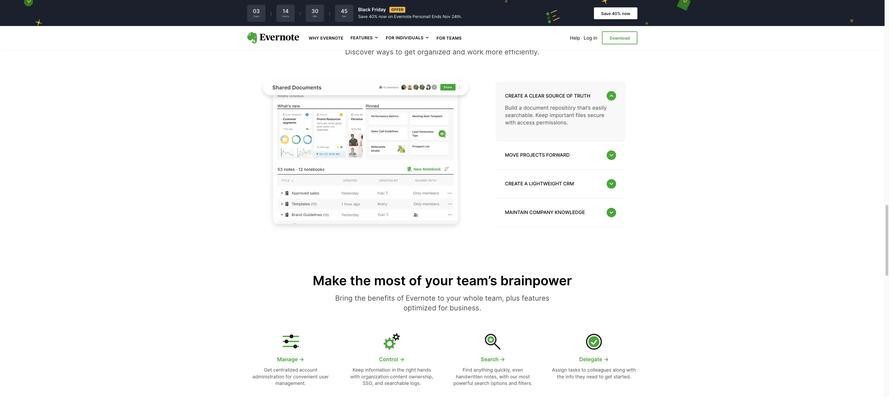Task type: describe. For each thing, give the bounding box(es) containing it.
nov
[[443, 14, 451, 19]]

log in link
[[584, 35, 598, 41]]

search →
[[481, 356, 505, 363]]

info
[[566, 374, 574, 380]]

control → link
[[349, 356, 435, 363]]

they
[[575, 374, 585, 380]]

→ for search →
[[500, 356, 505, 363]]

your for team's
[[425, 273, 453, 289]]

the inside bring the benefits of evernote to your whole team, plus features optimized for business.
[[355, 294, 366, 303]]

save 40% now
[[601, 11, 631, 16]]

sec
[[342, 15, 346, 18]]

for teams
[[437, 35, 462, 41]]

24th.
[[452, 14, 462, 19]]

0 vertical spatial get
[[405, 48, 416, 56]]

now for save 40% now on evernote personal! ends nov 24th.
[[379, 14, 387, 19]]

build
[[505, 105, 518, 111]]

handwritten
[[456, 374, 483, 380]]

help
[[570, 35, 580, 41]]

evernote down personal!
[[391, 26, 448, 42]]

organization
[[361, 374, 389, 380]]

help
[[451, 26, 478, 42]]

with inside build a document repository that's easily searchable. keep important files secure with access permissions.
[[505, 120, 516, 126]]

14 hours
[[282, 8, 289, 18]]

plus
[[506, 294, 520, 303]]

make
[[313, 273, 347, 289]]

03 days
[[253, 8, 260, 18]]

crm
[[563, 181, 574, 187]]

features
[[522, 294, 550, 303]]

manage →
[[277, 356, 304, 363]]

the inside the keep information in the right hands with organization content ownership, sso, and searchable logs.
[[397, 367, 404, 373]]

knowledge
[[555, 210, 585, 215]]

save 40% now on evernote personal! ends nov 24th.
[[358, 14, 462, 19]]

hours
[[282, 15, 289, 18]]

whole
[[463, 294, 483, 303]]

clear
[[529, 93, 545, 99]]

on
[[388, 14, 393, 19]]

assign
[[552, 367, 567, 373]]

evernote right why
[[320, 35, 344, 41]]

quickly,
[[494, 367, 511, 373]]

1 horizontal spatial and
[[453, 48, 465, 56]]

team's
[[457, 273, 497, 289]]

black
[[358, 7, 371, 13]]

important
[[550, 112, 574, 118]]

individuals
[[396, 35, 424, 40]]

access
[[517, 120, 535, 126]]

log in
[[584, 35, 598, 41]]

create a clear source of truth
[[505, 93, 591, 99]]

move projects forward
[[505, 152, 570, 158]]

files
[[576, 112, 586, 118]]

repository
[[550, 105, 576, 111]]

for inside "get centralized account administration for convenient user management."
[[286, 374, 292, 380]]

powerful
[[454, 380, 473, 386]]

forward
[[546, 152, 570, 158]]

source
[[546, 93, 565, 99]]

delegate
[[579, 356, 603, 363]]

search
[[475, 380, 490, 386]]

ways
[[376, 48, 394, 56]]

convenient
[[293, 374, 318, 380]]

manage
[[277, 356, 298, 363]]

14
[[283, 8, 289, 14]]

save for save 40% now
[[601, 11, 611, 16]]

can
[[365, 26, 388, 42]]

efficiently.
[[505, 48, 540, 56]]

create a lightweight crm
[[505, 181, 574, 187]]

delegate →
[[579, 356, 609, 363]]

keep inside the keep information in the right hands with organization content ownership, sso, and searchable logs.
[[353, 367, 364, 373]]

projects
[[520, 152, 545, 158]]

evernote logo image
[[247, 32, 299, 44]]

control →
[[379, 356, 405, 363]]

→ for manage →
[[299, 356, 304, 363]]

content
[[390, 374, 407, 380]]

bring
[[335, 294, 353, 303]]

offer
[[391, 7, 404, 12]]

why evernote link
[[309, 35, 344, 41]]

for individuals
[[386, 35, 424, 40]]

benefits
[[368, 294, 395, 303]]

sso,
[[363, 380, 374, 386]]

work
[[467, 48, 484, 56]]

delegate → link
[[551, 356, 637, 363]]

keep inside build a document repository that's easily searchable. keep important files secure with access permissions.
[[536, 112, 548, 118]]

save 40% now link
[[594, 7, 638, 19]]

how can evernote help your team?
[[333, 26, 552, 42]]

colleagues
[[588, 367, 612, 373]]

bring the benefits of evernote to your whole team, plus features optimized for business.
[[335, 294, 550, 312]]

evernote inside bring the benefits of evernote to your whole team, plus features optimized for business.
[[406, 294, 436, 303]]

how
[[333, 26, 362, 42]]

create for create a lightweight crm
[[505, 181, 523, 187]]

get inside 'assign tasks to colleagues along with the info they need to get started.'
[[605, 374, 612, 380]]

of for evernote
[[397, 294, 404, 303]]

help link
[[570, 35, 580, 41]]

more
[[486, 48, 503, 56]]

even
[[513, 367, 523, 373]]

easily
[[593, 105, 607, 111]]

→ for control →
[[400, 356, 405, 363]]

and inside the keep information in the right hands with organization content ownership, sso, and searchable logs.
[[375, 380, 383, 386]]



Task type: vqa. For each thing, say whether or not it's contained in the screenshot.
ranges
no



Task type: locate. For each thing, give the bounding box(es) containing it.
with up started.
[[627, 367, 636, 373]]

2 horizontal spatial :
[[329, 10, 330, 16]]

download link
[[602, 31, 638, 44]]

45 sec
[[341, 8, 348, 18]]

anything
[[474, 367, 493, 373]]

get down individuals
[[405, 48, 416, 56]]

move
[[505, 152, 519, 158]]

0 vertical spatial in
[[594, 35, 598, 41]]

lightweight
[[529, 181, 562, 187]]

1 vertical spatial of
[[397, 294, 404, 303]]

for left business.
[[439, 304, 448, 312]]

find anything quickly, even handwritten notes, with our most powerful search options and filters.
[[454, 367, 532, 386]]

0 vertical spatial a
[[525, 93, 528, 99]]

0 vertical spatial for
[[439, 304, 448, 312]]

to down colleagues
[[599, 374, 604, 380]]

0 horizontal spatial for
[[386, 35, 395, 40]]

and down "teams"
[[453, 48, 465, 56]]

1 horizontal spatial :
[[300, 10, 301, 16]]

4 → from the left
[[604, 356, 609, 363]]

2 horizontal spatial and
[[509, 380, 517, 386]]

40% down black friday
[[369, 14, 378, 19]]

2 a from the top
[[525, 181, 528, 187]]

checkmark icon image
[[585, 332, 604, 351]]

for
[[386, 35, 395, 40], [437, 35, 445, 41]]

for for for individuals
[[386, 35, 395, 40]]

hands
[[417, 367, 431, 373]]

brainpower
[[501, 273, 572, 289]]

settings icon image
[[281, 332, 300, 351]]

for teams link
[[437, 35, 462, 41]]

along
[[613, 367, 625, 373]]

1 vertical spatial most
[[519, 374, 530, 380]]

2 vertical spatial your
[[446, 294, 461, 303]]

30
[[312, 8, 318, 14]]

the right bring
[[355, 294, 366, 303]]

1 horizontal spatial for
[[437, 35, 445, 41]]

→ up account
[[299, 356, 304, 363]]

0 horizontal spatial of
[[397, 294, 404, 303]]

create
[[505, 93, 523, 99], [505, 181, 523, 187]]

get
[[264, 367, 272, 373]]

the down assign
[[557, 374, 564, 380]]

3 → from the left
[[500, 356, 505, 363]]

1 horizontal spatial of
[[409, 273, 422, 289]]

0 vertical spatial keep
[[536, 112, 548, 118]]

1 vertical spatial keep
[[353, 367, 364, 373]]

most up the filters.
[[519, 374, 530, 380]]

the up bring
[[350, 273, 371, 289]]

centralized
[[273, 367, 298, 373]]

get down colleagues
[[605, 374, 612, 380]]

document
[[524, 105, 549, 111]]

create for create a clear source of truth
[[505, 93, 523, 99]]

get centralized account administration for convenient user management.
[[253, 367, 329, 386]]

a for clear
[[525, 93, 528, 99]]

and
[[453, 48, 465, 56], [375, 380, 383, 386], [509, 380, 517, 386]]

30 min
[[312, 8, 318, 18]]

for inside for teams link
[[437, 35, 445, 41]]

most up benefits
[[374, 273, 406, 289]]

personal!
[[413, 14, 431, 19]]

create down move
[[505, 181, 523, 187]]

evernote up optimized
[[406, 294, 436, 303]]

1 horizontal spatial keep
[[536, 112, 548, 118]]

search → link
[[450, 356, 536, 363]]

for inside for individuals button
[[386, 35, 395, 40]]

0 horizontal spatial in
[[392, 367, 396, 373]]

days
[[254, 15, 259, 18]]

manage → link
[[248, 356, 334, 363]]

keep
[[536, 112, 548, 118], [353, 367, 364, 373]]

for up ways
[[386, 35, 395, 40]]

1 a from the top
[[525, 93, 528, 99]]

why evernote
[[309, 35, 344, 41]]

3 : from the left
[[329, 10, 330, 16]]

for inside bring the benefits of evernote to your whole team, plus features optimized for business.
[[439, 304, 448, 312]]

make the most of your team's brainpower
[[313, 273, 572, 289]]

notes,
[[484, 374, 498, 380]]

2 create from the top
[[505, 181, 523, 187]]

with inside the keep information in the right hands with organization content ownership, sso, and searchable logs.
[[350, 374, 360, 380]]

account
[[299, 367, 317, 373]]

now up 'download' link
[[622, 11, 631, 16]]

company
[[530, 210, 554, 215]]

save for save 40% now on evernote personal! ends nov 24th.
[[358, 14, 368, 19]]

the inside 'assign tasks to colleagues along with the info they need to get started.'
[[557, 374, 564, 380]]

0 horizontal spatial save
[[358, 14, 368, 19]]

ends
[[432, 14, 442, 19]]

0 horizontal spatial :
[[270, 10, 272, 16]]

keep down document
[[536, 112, 548, 118]]

2 → from the left
[[400, 356, 405, 363]]

log
[[584, 35, 592, 41]]

maintain company knowledge
[[505, 210, 585, 215]]

why
[[309, 35, 319, 41]]

1 vertical spatial for
[[286, 374, 292, 380]]

business.
[[450, 304, 481, 312]]

→ up colleagues
[[604, 356, 609, 363]]

your for team?
[[481, 26, 509, 42]]

0 horizontal spatial 40%
[[369, 14, 378, 19]]

optimized
[[404, 304, 437, 312]]

the up content
[[397, 367, 404, 373]]

permissions.
[[537, 120, 568, 126]]

0 horizontal spatial now
[[379, 14, 387, 19]]

a left "lightweight"
[[525, 181, 528, 187]]

right
[[406, 367, 416, 373]]

find
[[463, 367, 472, 373]]

discover ways to get organized and work more efficiently.
[[345, 48, 540, 56]]

40% up 'download' link
[[612, 11, 621, 16]]

of
[[567, 93, 573, 99]]

1 vertical spatial your
[[425, 273, 453, 289]]

ownership,
[[409, 374, 433, 380]]

and inside find anything quickly, even handwritten notes, with our most powerful search options and filters.
[[509, 380, 517, 386]]

40% for save 40% now
[[612, 11, 621, 16]]

for for for teams
[[437, 35, 445, 41]]

of up optimized
[[409, 273, 422, 289]]

information
[[365, 367, 391, 373]]

search
[[481, 356, 499, 363]]

1 horizontal spatial get
[[605, 374, 612, 380]]

your up more
[[481, 26, 509, 42]]

team?
[[513, 26, 552, 42]]

1 vertical spatial a
[[525, 181, 528, 187]]

and down our
[[509, 380, 517, 386]]

of inside bring the benefits of evernote to your whole team, plus features optimized for business.
[[397, 294, 404, 303]]

: left 45 sec
[[329, 10, 330, 16]]

of
[[409, 273, 422, 289], [397, 294, 404, 303]]

need
[[587, 374, 598, 380]]

of right benefits
[[397, 294, 404, 303]]

tasks
[[569, 367, 580, 373]]

with down quickly, at the bottom right of the page
[[499, 374, 509, 380]]

to up they at the right of page
[[582, 367, 586, 373]]

features
[[351, 35, 373, 40]]

1 horizontal spatial for
[[439, 304, 448, 312]]

1 horizontal spatial save
[[601, 11, 611, 16]]

now left on
[[379, 14, 387, 19]]

truth
[[574, 93, 591, 99]]

searchable
[[385, 380, 409, 386]]

0 horizontal spatial get
[[405, 48, 416, 56]]

management.
[[275, 380, 306, 386]]

1 horizontal spatial 40%
[[612, 11, 621, 16]]

1 create from the top
[[505, 93, 523, 99]]

: left the 14 hours
[[270, 10, 272, 16]]

a for lightweight
[[525, 181, 528, 187]]

that's
[[577, 105, 591, 111]]

features button
[[351, 35, 379, 41]]

in inside the keep information in the right hands with organization content ownership, sso, and searchable logs.
[[392, 367, 396, 373]]

1 horizontal spatial now
[[622, 11, 631, 16]]

1 → from the left
[[299, 356, 304, 363]]

for left "teams"
[[437, 35, 445, 41]]

0 vertical spatial create
[[505, 93, 523, 99]]

to inside bring the benefits of evernote to your whole team, plus features optimized for business.
[[438, 294, 444, 303]]

your inside bring the benefits of evernote to your whole team, plus features optimized for business.
[[446, 294, 461, 303]]

in up content
[[392, 367, 396, 373]]

download
[[610, 35, 630, 40]]

1 vertical spatial in
[[392, 367, 396, 373]]

most inside find anything quickly, even handwritten notes, with our most powerful search options and filters.
[[519, 374, 530, 380]]

1 vertical spatial get
[[605, 374, 612, 380]]

save up 'download' link
[[601, 11, 611, 16]]

in right log
[[594, 35, 598, 41]]

0 horizontal spatial most
[[374, 273, 406, 289]]

keep up sso, at bottom
[[353, 367, 364, 373]]

evernote down the offer
[[394, 14, 412, 19]]

black friday
[[358, 7, 386, 13]]

1 : from the left
[[270, 10, 272, 16]]

organized
[[418, 48, 451, 56]]

secure
[[588, 112, 605, 118]]

with inside find anything quickly, even handwritten notes, with our most powerful search options and filters.
[[499, 374, 509, 380]]

create up build
[[505, 93, 523, 99]]

40% for save 40% now on evernote personal! ends nov 24th.
[[369, 14, 378, 19]]

of for your
[[409, 273, 422, 289]]

0 horizontal spatial and
[[375, 380, 383, 386]]

assign tasks to colleagues along with the info they need to get started.
[[552, 367, 636, 380]]

 image
[[247, 74, 484, 235]]

a
[[519, 105, 522, 111]]

with down searchable.
[[505, 120, 516, 126]]

with inside 'assign tasks to colleagues along with the info they need to get started.'
[[627, 367, 636, 373]]

our
[[510, 374, 518, 380]]

your up business.
[[446, 294, 461, 303]]

and down organization
[[375, 380, 383, 386]]

a left clear on the top right
[[525, 93, 528, 99]]

45
[[341, 8, 348, 14]]

1 horizontal spatial in
[[594, 35, 598, 41]]

0 vertical spatial your
[[481, 26, 509, 42]]

for up management.
[[286, 374, 292, 380]]

discover
[[345, 48, 374, 56]]

→ up quickly, at the bottom right of the page
[[500, 356, 505, 363]]

0 vertical spatial of
[[409, 273, 422, 289]]

to down make the most of your team's brainpower
[[438, 294, 444, 303]]

: left 30 min
[[300, 10, 301, 16]]

your up bring the benefits of evernote to your whole team, plus features optimized for business.
[[425, 273, 453, 289]]

started.
[[614, 374, 631, 380]]

gears icon image
[[382, 332, 401, 351]]

filters.
[[519, 380, 532, 386]]

2 : from the left
[[300, 10, 301, 16]]

0 vertical spatial most
[[374, 273, 406, 289]]

keep information in the right hands with organization content ownership, sso, and searchable logs.
[[350, 367, 433, 386]]

to right ways
[[396, 48, 403, 56]]

min
[[313, 15, 317, 18]]

search icon image
[[484, 332, 503, 351]]

→ for delegate →
[[604, 356, 609, 363]]

save down black
[[358, 14, 368, 19]]

with left organization
[[350, 374, 360, 380]]

to
[[396, 48, 403, 56], [438, 294, 444, 303], [582, 367, 586, 373], [599, 374, 604, 380]]

1 vertical spatial create
[[505, 181, 523, 187]]

now for save 40% now
[[622, 11, 631, 16]]

1 horizontal spatial most
[[519, 374, 530, 380]]

0 horizontal spatial keep
[[353, 367, 364, 373]]

→ right the "control"
[[400, 356, 405, 363]]

0 horizontal spatial for
[[286, 374, 292, 380]]



